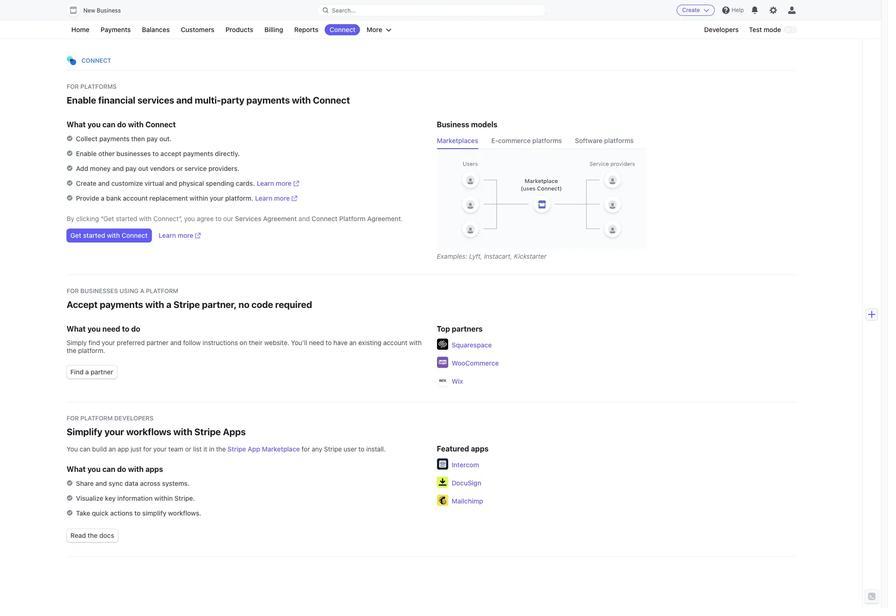 Task type: vqa. For each thing, say whether or not it's contained in the screenshot.
the leftmost "estimates"
no



Task type: describe. For each thing, give the bounding box(es) containing it.
find
[[89, 339, 100, 347]]

top
[[437, 325, 450, 333]]

share and sync data across systems.
[[76, 480, 190, 487]]

pay for out
[[125, 165, 137, 172]]

physical
[[179, 179, 204, 187]]

get
[[70, 231, 81, 239]]

search…
[[332, 7, 356, 14]]

3 what from the top
[[67, 465, 86, 474]]

build
[[92, 445, 107, 453]]

your down spending
[[210, 194, 224, 202]]

with inside for platform developers simplify your workflows with stripe apps
[[173, 427, 192, 437]]

provide a bank account replacement within your platform.
[[76, 194, 253, 202]]

payments link
[[96, 24, 135, 35]]

developers
[[704, 26, 739, 33]]

you left agree
[[184, 215, 195, 223]]

connect",
[[153, 215, 182, 223]]

platforms for software platforms
[[605, 137, 634, 145]]

out
[[138, 165, 148, 172]]

spending
[[206, 179, 234, 187]]

what for enable financial services and multi-party payments with connect
[[67, 120, 86, 129]]

developers
[[114, 415, 154, 422]]

stripe inside for businesses using a platform accept payments with a stripe partner, no code required
[[174, 299, 200, 310]]

do for apps
[[117, 465, 126, 474]]

just
[[131, 445, 142, 453]]

you for what you can do with connect
[[88, 120, 101, 129]]

1 vertical spatial partner
[[91, 368, 113, 376]]

mailchimp link
[[452, 497, 483, 506]]

financial
[[98, 95, 135, 105]]

mailchimp
[[452, 497, 483, 505]]

to left our
[[216, 215, 222, 223]]

1 horizontal spatial business
[[437, 120, 470, 129]]

billing link
[[260, 24, 288, 35]]

visualize
[[76, 494, 103, 502]]

platform inside for businesses using a platform accept payments with a stripe partner, no code required
[[146, 287, 178, 295]]

any
[[312, 445, 322, 453]]

collect
[[76, 135, 98, 143]]

1 vertical spatial can
[[80, 445, 90, 453]]

apps
[[223, 427, 246, 437]]

wix link
[[452, 377, 463, 386]]

2 vertical spatial learn more link
[[159, 231, 201, 240]]

notifications image
[[752, 7, 759, 14]]

their
[[249, 339, 263, 347]]

share
[[76, 480, 94, 487]]

for platform developers simplify your workflows with stripe apps
[[67, 415, 246, 437]]

and inside simply find your preferred partner and follow instructions on their website. you'll need to have an existing account with the platform.
[[170, 339, 181, 347]]

more button
[[362, 24, 396, 35]]

learn more for provide a bank account replacement within your platform.
[[255, 194, 290, 202]]

simply find your preferred partner and follow instructions on their website. you'll need to have an existing account with the platform.
[[67, 339, 422, 355]]

mode
[[764, 26, 781, 33]]

marketplace
[[262, 445, 300, 453]]

intercom
[[452, 461, 479, 469]]

take quick actions to simplify workflows.
[[76, 509, 201, 517]]

payments
[[101, 26, 131, 33]]

products
[[226, 26, 253, 33]]

you for what you can do with apps
[[88, 465, 101, 474]]

2 agreement from the left
[[367, 215, 401, 223]]

top partners
[[437, 325, 483, 333]]

0 vertical spatial within
[[190, 194, 208, 202]]

to down visualize key information within stripe.
[[134, 509, 141, 517]]

preferred
[[117, 339, 145, 347]]

with inside for businesses using a platform accept payments with a stripe partner, no code required
[[145, 299, 164, 310]]

featured
[[437, 445, 469, 453]]

and right services agreement link
[[299, 215, 310, 223]]

kickstarter
[[514, 252, 547, 260]]

learn for platform.
[[255, 194, 273, 202]]

with inside for platforms enable financial services and multi-party payments with connect
[[292, 95, 311, 105]]

find a partner
[[70, 368, 113, 376]]

cards.
[[236, 179, 255, 187]]

connect
[[82, 57, 111, 64]]

read the docs
[[70, 532, 114, 540]]

what you need to do
[[67, 325, 140, 333]]

data
[[125, 480, 138, 487]]

by clicking "get started with connect", you agree to our services agreement and connect platform agreement .
[[67, 215, 403, 223]]

for businesses using a platform accept payments with a stripe partner, no code required
[[67, 287, 312, 310]]

platform business models examples tab list
[[437, 134, 647, 149]]

squarespace
[[452, 341, 492, 349]]

wix
[[452, 377, 463, 385]]

payments inside for businesses using a platform accept payments with a stripe partner, no code required
[[100, 299, 143, 310]]

sync
[[109, 480, 123, 487]]

partners
[[452, 325, 483, 333]]

connect platform agreement link
[[312, 215, 401, 223]]

2 for from the left
[[302, 445, 310, 453]]

connect link
[[325, 24, 360, 35]]

billing
[[265, 26, 283, 33]]

new business
[[83, 7, 121, 14]]

service
[[185, 165, 207, 172]]

started inside button
[[83, 231, 105, 239]]

2 vertical spatial learn more
[[159, 231, 194, 239]]

get started with connect button
[[67, 229, 151, 242]]

app
[[118, 445, 129, 453]]

services
[[137, 95, 174, 105]]

0 vertical spatial businesses
[[116, 150, 151, 158]]

do for connect
[[117, 120, 126, 129]]

party
[[221, 95, 244, 105]]

2 vertical spatial learn
[[159, 231, 176, 239]]

out.
[[160, 135, 172, 143]]

featured apps
[[437, 445, 489, 453]]

help button
[[719, 3, 748, 18]]

to up preferred
[[122, 325, 129, 333]]

can for what you can do with apps
[[102, 465, 115, 474]]

balances link
[[137, 24, 174, 35]]

payments up 'service' at the top left
[[183, 150, 213, 158]]

platform inside for platform developers simplify your workflows with stripe apps
[[80, 415, 113, 422]]

have
[[334, 339, 348, 347]]

need inside simply find your preferred partner and follow instructions on their website. you'll need to have an existing account with the platform.
[[309, 339, 324, 347]]

connect inside button
[[122, 231, 148, 239]]

learn more link for platform.
[[255, 194, 297, 203]]

home
[[71, 26, 89, 33]]

enable inside for platforms enable financial services and multi-party payments with connect
[[67, 95, 96, 105]]

payments inside for platforms enable financial services and multi-party payments with connect
[[247, 95, 290, 105]]

new business button
[[67, 4, 130, 17]]

1 vertical spatial an
[[109, 445, 116, 453]]

vendors
[[150, 165, 175, 172]]

stripe app marketplace link
[[228, 445, 300, 453]]

code
[[252, 299, 273, 310]]

e-commerce platforms
[[492, 137, 562, 145]]

services agreement link
[[235, 215, 297, 223]]

you'll
[[291, 339, 307, 347]]

required
[[275, 299, 312, 310]]

the inside simply find your preferred partner and follow instructions on their website. you'll need to have an existing account with the platform.
[[67, 347, 76, 355]]

stripe.
[[175, 494, 195, 502]]

intercom link
[[452, 460, 479, 470]]

platforms for for platforms enable financial services and multi-party payments with connect
[[80, 83, 117, 90]]

and inside for platforms enable financial services and multi-party payments with connect
[[176, 95, 193, 105]]

Search… text field
[[317, 4, 546, 16]]



Task type: locate. For each thing, give the bounding box(es) containing it.
read the docs link
[[67, 529, 118, 542]]

an
[[349, 339, 357, 347], [109, 445, 116, 453]]

0 horizontal spatial for
[[143, 445, 152, 453]]

pay for out.
[[147, 135, 158, 143]]

visualize key information within stripe.
[[76, 494, 195, 502]]

started right "get
[[116, 215, 137, 223]]

can right you
[[80, 445, 90, 453]]

for
[[143, 445, 152, 453], [302, 445, 310, 453]]

platforms up financial
[[80, 83, 117, 90]]

learn up services agreement link
[[255, 194, 273, 202]]

list
[[193, 445, 202, 453]]

1 horizontal spatial the
[[88, 532, 98, 540]]

more down connect",
[[178, 231, 194, 239]]

0 horizontal spatial platform.
[[78, 347, 105, 355]]

do up "collect payments then pay out."
[[117, 120, 126, 129]]

0 horizontal spatial need
[[102, 325, 120, 333]]

0 vertical spatial business
[[97, 7, 121, 14]]

0 vertical spatial need
[[102, 325, 120, 333]]

0 vertical spatial learn more
[[257, 179, 292, 187]]

0 vertical spatial or
[[176, 165, 183, 172]]

help
[[732, 7, 744, 13]]

can for what you can do with connect
[[102, 120, 115, 129]]

0 vertical spatial the
[[67, 347, 76, 355]]

business up marketplaces
[[437, 120, 470, 129]]

0 vertical spatial platform.
[[225, 194, 253, 202]]

key
[[105, 494, 116, 502]]

docs
[[99, 532, 114, 540]]

marketplaces
[[437, 137, 479, 145]]

1 vertical spatial do
[[131, 325, 140, 333]]

your up app
[[105, 427, 124, 437]]

enable left financial
[[67, 95, 96, 105]]

learn more link
[[257, 179, 299, 188], [255, 194, 297, 203], [159, 231, 201, 240]]

learn more link up services agreement link
[[255, 194, 297, 203]]

payments down using
[[100, 299, 143, 310]]

stripe inside for platform developers simplify your workflows with stripe apps
[[194, 427, 221, 437]]

0 vertical spatial apps
[[471, 445, 489, 453]]

across
[[140, 480, 160, 487]]

you up the collect in the top left of the page
[[88, 120, 101, 129]]

account inside simply find your preferred partner and follow instructions on their website. you'll need to have an existing account with the platform.
[[383, 339, 408, 347]]

1 vertical spatial what
[[67, 325, 86, 333]]

learn more link for cards.
[[257, 179, 299, 188]]

and up customize
[[112, 165, 124, 172]]

1 horizontal spatial pay
[[147, 135, 158, 143]]

0 horizontal spatial platform
[[80, 415, 113, 422]]

create
[[683, 7, 700, 13], [76, 179, 96, 187]]

learn more link right cards.
[[257, 179, 299, 188]]

account down customize
[[123, 194, 148, 202]]

accept
[[161, 150, 182, 158]]

1 agreement from the left
[[263, 215, 297, 223]]

workflows.
[[168, 509, 201, 517]]

platforms inside button
[[533, 137, 562, 145]]

take
[[76, 509, 90, 517]]

1 horizontal spatial apps
[[471, 445, 489, 453]]

1 vertical spatial or
[[185, 445, 191, 453]]

information
[[117, 494, 153, 502]]

platform
[[339, 215, 366, 223]]

learn more link down connect",
[[159, 231, 201, 240]]

user
[[344, 445, 357, 453]]

for inside for platforms enable financial services and multi-party payments with connect
[[67, 83, 79, 90]]

software
[[575, 137, 603, 145]]

team
[[168, 445, 183, 453]]

what up the collect in the top left of the page
[[67, 120, 86, 129]]

2 horizontal spatial the
[[216, 445, 226, 453]]

platforms right commerce
[[533, 137, 562, 145]]

0 horizontal spatial or
[[176, 165, 183, 172]]

our
[[223, 215, 233, 223]]

your
[[210, 194, 224, 202], [102, 339, 115, 347], [105, 427, 124, 437], [153, 445, 167, 453]]

1 vertical spatial the
[[216, 445, 226, 453]]

platform
[[146, 287, 178, 295], [80, 415, 113, 422]]

to inside simply find your preferred partner and follow instructions on their website. you'll need to have an existing account with the platform.
[[326, 339, 332, 347]]

0 vertical spatial learn more link
[[257, 179, 299, 188]]

0 vertical spatial can
[[102, 120, 115, 129]]

then
[[131, 135, 145, 143]]

and up replacement
[[166, 179, 177, 187]]

started
[[116, 215, 137, 223], [83, 231, 105, 239]]

and
[[176, 95, 193, 105], [112, 165, 124, 172], [98, 179, 110, 187], [166, 179, 177, 187], [299, 215, 310, 223], [170, 339, 181, 347], [95, 480, 107, 487]]

0 horizontal spatial business
[[97, 7, 121, 14]]

the left docs
[[88, 532, 98, 540]]

for for accept payments with a stripe partner, no code required
[[67, 287, 79, 295]]

partner right preferred
[[147, 339, 169, 347]]

customers
[[181, 26, 214, 33]]

platforms inside for platforms enable financial services and multi-party payments with connect
[[80, 83, 117, 90]]

platform. down cards.
[[225, 194, 253, 202]]

commerce
[[498, 137, 531, 145]]

marketplaces button
[[437, 134, 484, 149]]

account right the existing
[[383, 339, 408, 347]]

1 horizontal spatial agreement
[[367, 215, 401, 223]]

and left follow
[[170, 339, 181, 347]]

1 vertical spatial learn more
[[255, 194, 290, 202]]

0 horizontal spatial apps
[[145, 465, 163, 474]]

2 horizontal spatial platforms
[[605, 137, 634, 145]]

1 vertical spatial create
[[76, 179, 96, 187]]

2 vertical spatial more
[[178, 231, 194, 239]]

2 vertical spatial the
[[88, 532, 98, 540]]

enable
[[67, 95, 96, 105], [76, 150, 97, 158]]

platform right using
[[146, 287, 178, 295]]

other
[[98, 150, 115, 158]]

1 for from the top
[[67, 83, 79, 90]]

for for simplify your workflows with stripe apps
[[67, 415, 79, 422]]

stripe up it
[[194, 427, 221, 437]]

1 vertical spatial platform.
[[78, 347, 105, 355]]

0 vertical spatial started
[[116, 215, 137, 223]]

1 vertical spatial more
[[274, 194, 290, 202]]

your left team
[[153, 445, 167, 453]]

what you can do with apps
[[67, 465, 163, 474]]

businesses inside for businesses using a platform accept payments with a stripe partner, no code required
[[80, 287, 118, 295]]

app
[[248, 445, 260, 453]]

platform up simplify
[[80, 415, 113, 422]]

1 vertical spatial enable
[[76, 150, 97, 158]]

models
[[471, 120, 498, 129]]

business
[[97, 7, 121, 14], [437, 120, 470, 129]]

directly.
[[215, 150, 240, 158]]

and left the multi-
[[176, 95, 193, 105]]

stripe right any
[[324, 445, 342, 453]]

an right have
[[349, 339, 357, 347]]

more
[[276, 179, 292, 187], [274, 194, 290, 202], [178, 231, 194, 239]]

0 horizontal spatial within
[[154, 494, 173, 502]]

0 vertical spatial for
[[67, 83, 79, 90]]

what for accept payments with a stripe partner, no code required
[[67, 325, 86, 333]]

1 horizontal spatial partner
[[147, 339, 169, 347]]

connect inside for platforms enable financial services and multi-party payments with connect
[[313, 95, 350, 105]]

read
[[70, 532, 86, 540]]

partner
[[147, 339, 169, 347], [91, 368, 113, 376]]

home link
[[67, 24, 94, 35]]

or left list
[[185, 445, 191, 453]]

0 vertical spatial create
[[683, 7, 700, 13]]

with inside button
[[107, 231, 120, 239]]

do up sync
[[117, 465, 126, 474]]

1 vertical spatial businesses
[[80, 287, 118, 295]]

2 vertical spatial can
[[102, 465, 115, 474]]

replacement
[[149, 194, 188, 202]]

learn more down connect",
[[159, 231, 194, 239]]

for left any
[[302, 445, 310, 453]]

in
[[209, 445, 214, 453]]

payments
[[247, 95, 290, 105], [99, 135, 130, 143], [183, 150, 213, 158], [100, 299, 143, 310]]

more for provide a bank account replacement within your platform.
[[274, 194, 290, 202]]

your inside for platform developers simplify your workflows with stripe apps
[[105, 427, 124, 437]]

1 vertical spatial apps
[[145, 465, 163, 474]]

0 horizontal spatial agreement
[[263, 215, 297, 223]]

providers.
[[209, 165, 240, 172]]

apps up across
[[145, 465, 163, 474]]

can up sync
[[102, 465, 115, 474]]

simplify
[[67, 427, 102, 437]]

need up preferred
[[102, 325, 120, 333]]

platform. up find a partner
[[78, 347, 105, 355]]

0 vertical spatial learn
[[257, 179, 274, 187]]

create and customize virtual and physical spending cards.
[[76, 179, 255, 187]]

more for create and customize virtual and physical spending cards.
[[276, 179, 292, 187]]

1 what from the top
[[67, 120, 86, 129]]

for inside for platform developers simplify your workflows with stripe apps
[[67, 415, 79, 422]]

products link
[[221, 24, 258, 35]]

find a partner link
[[67, 366, 117, 379]]

1 horizontal spatial platform
[[146, 287, 178, 295]]

you can build an app just for your team or list it in the stripe app marketplace for any stripe user to install.
[[67, 445, 386, 453]]

need right you'll
[[309, 339, 324, 347]]

you for what you need to do
[[88, 325, 101, 333]]

more
[[367, 26, 383, 33]]

create for create and customize virtual and physical spending cards.
[[76, 179, 96, 187]]

to up add money and pay out vendors or service providers.
[[153, 150, 159, 158]]

learn right cards.
[[257, 179, 274, 187]]

platform. inside simply find your preferred partner and follow instructions on their website. you'll need to have an existing account with the platform.
[[78, 347, 105, 355]]

the up find at the bottom left
[[67, 347, 76, 355]]

1 vertical spatial account
[[383, 339, 408, 347]]

find
[[70, 368, 84, 376]]

quick
[[92, 509, 109, 517]]

1 vertical spatial learn
[[255, 194, 273, 202]]

on
[[240, 339, 247, 347]]

apps up intercom
[[471, 445, 489, 453]]

payments down what you can do with connect
[[99, 135, 130, 143]]

create for create
[[683, 7, 700, 13]]

businesses up accept
[[80, 287, 118, 295]]

to
[[153, 150, 159, 158], [216, 215, 222, 223], [122, 325, 129, 333], [326, 339, 332, 347], [359, 445, 365, 453], [134, 509, 141, 517]]

platforms inside "button"
[[605, 137, 634, 145]]

businesses down then
[[116, 150, 151, 158]]

and down 'money'
[[98, 179, 110, 187]]

reports
[[294, 26, 319, 33]]

what up simply
[[67, 325, 86, 333]]

provide
[[76, 194, 99, 202]]

for right just
[[143, 445, 152, 453]]

1 horizontal spatial or
[[185, 445, 191, 453]]

pay left out
[[125, 165, 137, 172]]

multi-
[[195, 95, 221, 105]]

business right new at the left of page
[[97, 7, 121, 14]]

an left app
[[109, 445, 116, 453]]

customize
[[111, 179, 143, 187]]

1 vertical spatial learn more link
[[255, 194, 297, 203]]

more up services agreement link
[[274, 194, 290, 202]]

do up preferred
[[131, 325, 140, 333]]

0 vertical spatial what
[[67, 120, 86, 129]]

can up "collect payments then pay out."
[[102, 120, 115, 129]]

what up share
[[67, 465, 86, 474]]

1 horizontal spatial an
[[349, 339, 357, 347]]

1 horizontal spatial for
[[302, 445, 310, 453]]

payments right the party
[[247, 95, 290, 105]]

within up simplify
[[154, 494, 173, 502]]

platforms right software
[[605, 137, 634, 145]]

0 horizontal spatial partner
[[91, 368, 113, 376]]

need
[[102, 325, 120, 333], [309, 339, 324, 347]]

learn down connect",
[[159, 231, 176, 239]]

stripe left partner,
[[174, 299, 200, 310]]

within down the physical
[[190, 194, 208, 202]]

0 vertical spatial more
[[276, 179, 292, 187]]

1 vertical spatial started
[[83, 231, 105, 239]]

or left 'service' at the top left
[[176, 165, 183, 172]]

0 horizontal spatial started
[[83, 231, 105, 239]]

business inside button
[[97, 7, 121, 14]]

you up find
[[88, 325, 101, 333]]

1 horizontal spatial platform.
[[225, 194, 253, 202]]

.
[[401, 215, 403, 223]]

2 vertical spatial what
[[67, 465, 86, 474]]

or
[[176, 165, 183, 172], [185, 445, 191, 453]]

instacart,
[[484, 252, 512, 260]]

your right find
[[102, 339, 115, 347]]

add money and pay out vendors or service providers.
[[76, 165, 240, 172]]

pay left out.
[[147, 135, 158, 143]]

0 vertical spatial account
[[123, 194, 148, 202]]

1 vertical spatial pay
[[125, 165, 137, 172]]

and left sync
[[95, 480, 107, 487]]

0 vertical spatial enable
[[67, 95, 96, 105]]

can
[[102, 120, 115, 129], [80, 445, 90, 453], [102, 465, 115, 474]]

1 vertical spatial need
[[309, 339, 324, 347]]

pay
[[147, 135, 158, 143], [125, 165, 137, 172]]

0 horizontal spatial account
[[123, 194, 148, 202]]

e-commerce platforms button
[[492, 134, 568, 149]]

squarespace link
[[452, 340, 492, 350]]

1 horizontal spatial within
[[190, 194, 208, 202]]

learn more right cards.
[[257, 179, 292, 187]]

software platforms button
[[575, 134, 640, 149]]

1 horizontal spatial need
[[309, 339, 324, 347]]

for platforms enable financial services and multi-party payments with connect
[[67, 83, 350, 105]]

1 horizontal spatial account
[[383, 339, 408, 347]]

learn more for create and customize virtual and physical spending cards.
[[257, 179, 292, 187]]

create up the developers link
[[683, 7, 700, 13]]

1 vertical spatial within
[[154, 494, 173, 502]]

2 vertical spatial for
[[67, 415, 79, 422]]

create up the provide
[[76, 179, 96, 187]]

0 horizontal spatial the
[[67, 347, 76, 355]]

you up share
[[88, 465, 101, 474]]

the right in
[[216, 445, 226, 453]]

your inside simply find your preferred partner and follow instructions on their website. you'll need to have an existing account with the platform.
[[102, 339, 115, 347]]

1 horizontal spatial create
[[683, 7, 700, 13]]

Search… search field
[[317, 4, 546, 16]]

learn for cards.
[[257, 179, 274, 187]]

started down clicking
[[83, 231, 105, 239]]

0 vertical spatial platform
[[146, 287, 178, 295]]

2 for from the top
[[67, 287, 79, 295]]

0 vertical spatial do
[[117, 120, 126, 129]]

0 vertical spatial partner
[[147, 339, 169, 347]]

0 horizontal spatial an
[[109, 445, 116, 453]]

agree
[[197, 215, 214, 223]]

learn more up services agreement link
[[255, 194, 290, 202]]

1 horizontal spatial started
[[116, 215, 137, 223]]

for inside for businesses using a platform accept payments with a stripe partner, no code required
[[67, 287, 79, 295]]

0 horizontal spatial pay
[[125, 165, 137, 172]]

partner inside simply find your preferred partner and follow instructions on their website. you'll need to have an existing account with the platform.
[[147, 339, 169, 347]]

with inside simply find your preferred partner and follow instructions on their website. you'll need to have an existing account with the platform.
[[409, 339, 422, 347]]

0 vertical spatial pay
[[147, 135, 158, 143]]

stripe left app
[[228, 445, 246, 453]]

0 horizontal spatial create
[[76, 179, 96, 187]]

existing
[[359, 339, 382, 347]]

woocommerce
[[452, 359, 499, 367]]

agreement right the services
[[263, 215, 297, 223]]

3 for from the top
[[67, 415, 79, 422]]

agreement right platform on the top left of page
[[367, 215, 401, 223]]

enable down the collect in the top left of the page
[[76, 150, 97, 158]]

2 what from the top
[[67, 325, 86, 333]]

to left have
[[326, 339, 332, 347]]

0 horizontal spatial platforms
[[80, 83, 117, 90]]

1 vertical spatial platform
[[80, 415, 113, 422]]

"get
[[101, 215, 114, 223]]

new
[[83, 7, 95, 14]]

create inside button
[[683, 7, 700, 13]]

1 horizontal spatial platforms
[[533, 137, 562, 145]]

simplify
[[142, 509, 166, 517]]

1 vertical spatial for
[[67, 287, 79, 295]]

more right cards.
[[276, 179, 292, 187]]

1 for from the left
[[143, 445, 152, 453]]

for for enable financial services and multi-party payments with connect
[[67, 83, 79, 90]]

an inside simply find your preferred partner and follow instructions on their website. you'll need to have an existing account with the platform.
[[349, 339, 357, 347]]

partner right find at the bottom left
[[91, 368, 113, 376]]

what
[[67, 120, 86, 129], [67, 325, 86, 333], [67, 465, 86, 474]]

1 vertical spatial business
[[437, 120, 470, 129]]

0 vertical spatial an
[[349, 339, 357, 347]]

business models
[[437, 120, 498, 129]]

2 vertical spatial do
[[117, 465, 126, 474]]

to right user
[[359, 445, 365, 453]]



